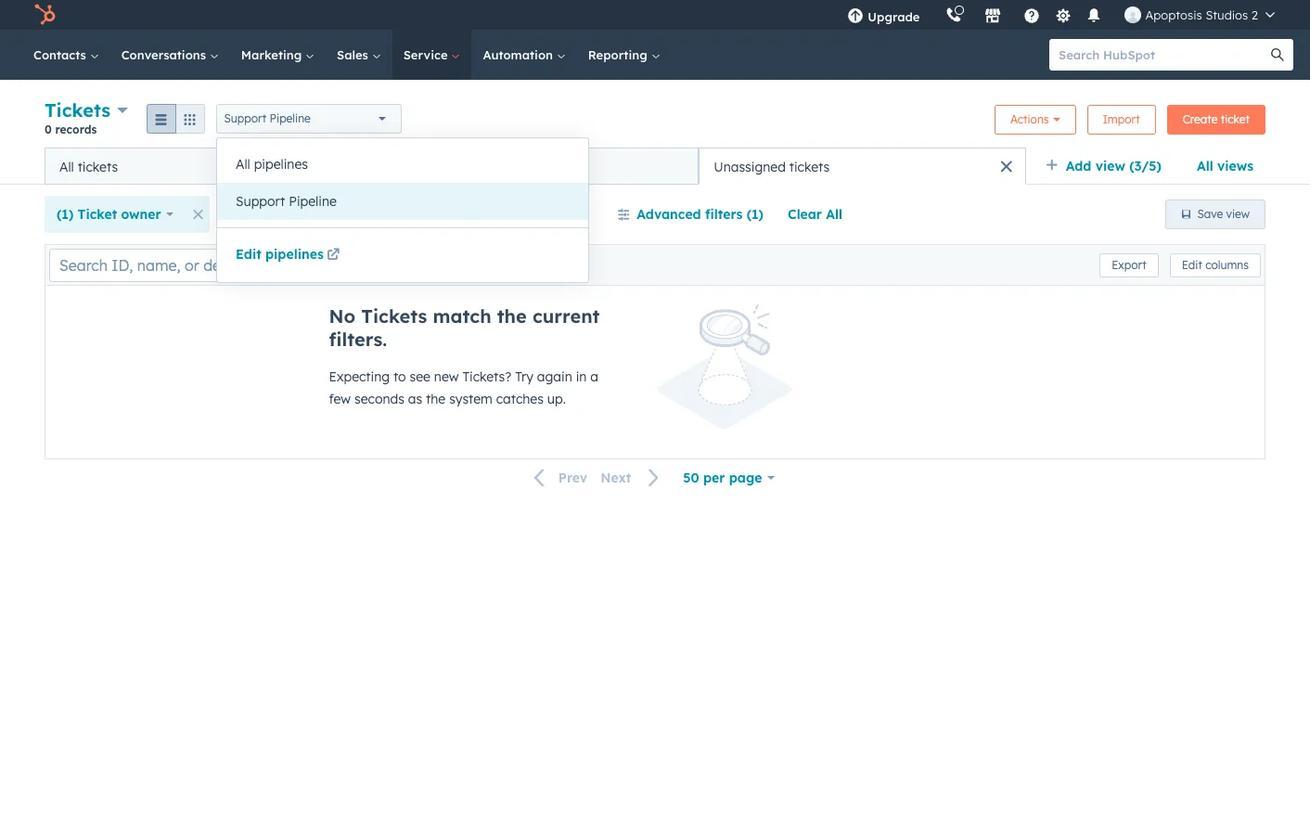 Task type: vqa. For each thing, say whether or not it's contained in the screenshot.
CREATE DATE
yes



Task type: locate. For each thing, give the bounding box(es) containing it.
1 vertical spatial pipelines
[[265, 246, 324, 263]]

tickets
[[78, 158, 118, 175], [789, 158, 830, 175]]

2 tickets from the left
[[789, 158, 830, 175]]

date right "activity"
[[443, 206, 472, 223]]

page
[[729, 470, 762, 486]]

support down "all pipelines"
[[236, 193, 285, 210]]

0 horizontal spatial (1)
[[57, 206, 74, 223]]

group
[[146, 103, 205, 133]]

all inside list box
[[236, 156, 250, 173]]

tickets
[[45, 98, 110, 122], [361, 304, 427, 328]]

1 horizontal spatial view
[[1226, 207, 1250, 221]]

all up create date in the top of the page
[[236, 156, 250, 173]]

all for all views
[[1197, 158, 1214, 174]]

(1) ticket owner
[[57, 206, 161, 223]]

save view button
[[1165, 200, 1266, 229]]

1 (1) from the left
[[57, 206, 74, 223]]

pipelines down create date popup button
[[265, 246, 324, 263]]

edit for edit pipelines
[[236, 246, 261, 263]]

1 horizontal spatial tickets
[[361, 304, 427, 328]]

create inside popup button
[[233, 206, 276, 223]]

edit down create date in the top of the page
[[236, 246, 261, 263]]

1 vertical spatial tickets
[[361, 304, 427, 328]]

support pipeline button
[[217, 183, 588, 220]]

add view (3/5) button
[[1034, 148, 1185, 185]]

0 vertical spatial the
[[497, 304, 527, 328]]

records
[[55, 122, 97, 136]]

columns
[[1206, 258, 1249, 271]]

0 vertical spatial tickets
[[45, 98, 110, 122]]

view right add
[[1096, 158, 1126, 174]]

pipeline down "all pipelines"
[[289, 193, 337, 210]]

50
[[683, 470, 699, 486]]

save
[[1198, 207, 1223, 221]]

last
[[358, 206, 386, 223]]

all views
[[1197, 158, 1254, 174]]

create up edit pipelines
[[233, 206, 276, 223]]

the right match
[[497, 304, 527, 328]]

catches
[[496, 391, 544, 407]]

actions button
[[995, 104, 1076, 134]]

list box
[[217, 138, 588, 227]]

date up edit pipelines link
[[280, 206, 310, 223]]

0 horizontal spatial edit
[[236, 246, 261, 263]]

settings image
[[1055, 8, 1072, 25]]

all left views
[[1197, 158, 1214, 174]]

tickets for all tickets
[[78, 158, 118, 175]]

ticket
[[78, 206, 117, 223]]

view inside popup button
[[1096, 158, 1126, 174]]

2 link opens in a new window image from the top
[[327, 249, 340, 263]]

pipelines up create date popup button
[[254, 156, 308, 173]]

link opens in a new window image
[[327, 245, 340, 267], [327, 249, 340, 263]]

0 vertical spatial pipeline
[[270, 111, 311, 125]]

edit columns button
[[1170, 253, 1261, 277]]

tickets up clear
[[789, 158, 830, 175]]

1 horizontal spatial (1)
[[747, 206, 764, 223]]

notifications button
[[1079, 0, 1110, 30]]

1 tickets from the left
[[78, 158, 118, 175]]

pipeline up "all pipelines"
[[270, 111, 311, 125]]

all tickets
[[59, 158, 118, 175]]

next button
[[594, 466, 671, 490]]

1 vertical spatial support pipeline
[[236, 193, 337, 210]]

create for create date
[[233, 206, 276, 223]]

support pipeline down "all pipelines"
[[236, 193, 337, 210]]

all for all pipelines
[[236, 156, 250, 173]]

tickets down records
[[78, 158, 118, 175]]

0 horizontal spatial tickets
[[78, 158, 118, 175]]

last activity date
[[358, 206, 472, 223]]

as
[[408, 391, 422, 407]]

the inside no tickets match the current filters.
[[497, 304, 527, 328]]

2 date from the left
[[443, 206, 472, 223]]

0 vertical spatial view
[[1096, 158, 1126, 174]]

tara schultz image
[[1125, 6, 1142, 23]]

support pipeline button
[[216, 103, 401, 133]]

activity
[[389, 206, 439, 223]]

sales
[[337, 47, 372, 62]]

clear all
[[788, 206, 843, 223]]

apoptosis studios 2 button
[[1114, 0, 1286, 30]]

(3/5)
[[1130, 158, 1162, 174]]

1 horizontal spatial create
[[1183, 112, 1218, 126]]

support pipeline inside dropdown button
[[224, 111, 311, 125]]

all pipelines
[[236, 156, 308, 173]]

0 horizontal spatial view
[[1096, 158, 1126, 174]]

(1) right filters
[[747, 206, 764, 223]]

tickets up records
[[45, 98, 110, 122]]

tickets right no
[[361, 304, 427, 328]]

support pipeline up "all pipelines"
[[224, 111, 311, 125]]

menu item
[[933, 0, 937, 30]]

search image
[[1271, 48, 1284, 61]]

try
[[515, 368, 534, 385]]

create date
[[233, 206, 310, 223]]

all tickets button
[[45, 148, 372, 185]]

sales link
[[326, 30, 392, 80]]

create left ticket
[[1183, 112, 1218, 126]]

all down 0 records
[[59, 158, 74, 175]]

menu containing apoptosis studios 2
[[835, 0, 1288, 30]]

create inside button
[[1183, 112, 1218, 126]]

match
[[433, 304, 491, 328]]

0 vertical spatial create
[[1183, 112, 1218, 126]]

tickets for unassigned tickets
[[789, 158, 830, 175]]

clear all button
[[776, 196, 855, 233]]

(1) inside button
[[747, 206, 764, 223]]

automation link
[[472, 30, 577, 80]]

add
[[1066, 158, 1092, 174]]

the right as
[[426, 391, 446, 407]]

1 vertical spatial the
[[426, 391, 446, 407]]

all
[[236, 156, 250, 173], [1197, 158, 1214, 174], [59, 158, 74, 175], [826, 206, 843, 223]]

pipelines for edit pipelines
[[265, 246, 324, 263]]

calling icon image
[[946, 7, 963, 24]]

add view (3/5)
[[1066, 158, 1162, 174]]

0
[[45, 122, 52, 136]]

0 horizontal spatial tickets
[[45, 98, 110, 122]]

1 vertical spatial support
[[236, 193, 285, 210]]

all pipelines button
[[217, 146, 588, 183]]

view for save
[[1226, 207, 1250, 221]]

filters.
[[329, 328, 387, 351]]

0 horizontal spatial create
[[233, 206, 276, 223]]

notifications image
[[1086, 8, 1103, 25]]

0 horizontal spatial date
[[280, 206, 310, 223]]

view inside button
[[1226, 207, 1250, 221]]

1 horizontal spatial the
[[497, 304, 527, 328]]

edit for edit columns
[[1182, 258, 1203, 271]]

0 horizontal spatial the
[[426, 391, 446, 407]]

pipeline
[[270, 111, 311, 125], [289, 193, 337, 210]]

0 records
[[45, 122, 97, 136]]

reporting link
[[577, 30, 671, 80]]

marketplaces button
[[974, 0, 1013, 30]]

edit pipelines
[[236, 246, 324, 263]]

apoptosis
[[1146, 7, 1202, 22]]

1 vertical spatial view
[[1226, 207, 1250, 221]]

date
[[280, 206, 310, 223], [443, 206, 472, 223]]

edit
[[236, 246, 261, 263], [1182, 258, 1203, 271]]

1 horizontal spatial edit
[[1182, 258, 1203, 271]]

all views link
[[1185, 148, 1266, 185]]

edit left columns
[[1182, 258, 1203, 271]]

1 horizontal spatial date
[[443, 206, 472, 223]]

support up "all pipelines"
[[224, 111, 267, 125]]

Search ID, name, or description search field
[[49, 248, 275, 282]]

2 (1) from the left
[[747, 206, 764, 223]]

current
[[533, 304, 600, 328]]

save view
[[1198, 207, 1250, 221]]

1 horizontal spatial tickets
[[789, 158, 830, 175]]

edit inside button
[[1182, 258, 1203, 271]]

automation
[[483, 47, 557, 62]]

0 vertical spatial support pipeline
[[224, 111, 311, 125]]

(1)
[[57, 206, 74, 223], [747, 206, 764, 223]]

export button
[[1100, 253, 1159, 277]]

to
[[393, 368, 406, 385]]

view right save
[[1226, 207, 1250, 221]]

1 vertical spatial pipeline
[[289, 193, 337, 210]]

0 vertical spatial pipelines
[[254, 156, 308, 173]]

pipelines inside button
[[254, 156, 308, 173]]

50 per page button
[[671, 459, 787, 496]]

(1) left ticket
[[57, 206, 74, 223]]

unassigned tickets button
[[699, 148, 1026, 185]]

calling icon button
[[939, 3, 970, 27]]

1 vertical spatial create
[[233, 206, 276, 223]]

0 vertical spatial support
[[224, 111, 267, 125]]

menu
[[835, 0, 1288, 30]]

clear
[[788, 206, 822, 223]]

support
[[224, 111, 267, 125], [236, 193, 285, 210]]

pipelines
[[254, 156, 308, 173], [265, 246, 324, 263]]

50 per page
[[683, 470, 762, 486]]

support inside dropdown button
[[224, 111, 267, 125]]

1 date from the left
[[280, 206, 310, 223]]



Task type: describe. For each thing, give the bounding box(es) containing it.
marketplaces image
[[985, 8, 1002, 25]]

owner
[[121, 206, 161, 223]]

per
[[703, 470, 725, 486]]

again
[[537, 368, 572, 385]]

marketing link
[[230, 30, 326, 80]]

prev button
[[523, 466, 594, 490]]

priority
[[520, 206, 569, 223]]

expecting to see new tickets? try again in a few seconds as the system catches up.
[[329, 368, 598, 407]]

create date button
[[221, 196, 335, 233]]

support pipeline inside button
[[236, 193, 337, 210]]

tickets inside no tickets match the current filters.
[[361, 304, 427, 328]]

service link
[[392, 30, 472, 80]]

advanced
[[637, 206, 701, 223]]

last activity date button
[[346, 196, 497, 233]]

search button
[[1262, 39, 1294, 71]]

system
[[449, 391, 493, 407]]

view for add
[[1096, 158, 1126, 174]]

service
[[403, 47, 451, 62]]

date inside popup button
[[443, 206, 472, 223]]

in
[[576, 368, 587, 385]]

tickets inside popup button
[[45, 98, 110, 122]]

create ticket button
[[1167, 104, 1266, 134]]

ticket
[[1221, 112, 1250, 126]]

group inside tickets banner
[[146, 103, 205, 133]]

studios
[[1206, 7, 1248, 22]]

few
[[329, 391, 351, 407]]

edit pipelines link
[[236, 243, 343, 267]]

see
[[410, 368, 431, 385]]

upgrade image
[[848, 8, 864, 25]]

(1) ticket owner button
[[45, 196, 186, 233]]

2
[[1252, 7, 1258, 22]]

pipeline inside dropdown button
[[270, 111, 311, 125]]

no
[[329, 304, 356, 328]]

upgrade
[[868, 9, 920, 24]]

Search HubSpot search field
[[1050, 39, 1277, 71]]

all right clear
[[826, 206, 843, 223]]

list box containing all pipelines
[[217, 138, 588, 227]]

marketing
[[241, 47, 305, 62]]

up.
[[547, 391, 566, 407]]

conversations
[[121, 47, 210, 62]]

advanced filters (1) button
[[605, 196, 776, 233]]

the inside 'expecting to see new tickets? try again in a few seconds as the system catches up.'
[[426, 391, 446, 407]]

priority button
[[508, 196, 594, 233]]

prev
[[558, 470, 588, 486]]

1 link opens in a new window image from the top
[[327, 245, 340, 267]]

filters
[[705, 206, 743, 223]]

new
[[434, 368, 459, 385]]

views
[[1217, 158, 1254, 174]]

next
[[601, 470, 631, 486]]

tickets banner
[[45, 97, 1266, 148]]

export
[[1112, 258, 1147, 271]]

support inside button
[[236, 193, 285, 210]]

all for all tickets
[[59, 158, 74, 175]]

tickets?
[[462, 368, 512, 385]]

import button
[[1087, 104, 1156, 134]]

a
[[590, 368, 598, 385]]

pagination navigation
[[523, 466, 671, 490]]

tickets button
[[45, 97, 128, 123]]

help button
[[1017, 0, 1048, 30]]

edit columns
[[1182, 258, 1249, 271]]

seconds
[[354, 391, 404, 407]]

hubspot image
[[33, 4, 56, 26]]

advanced filters (1)
[[637, 206, 764, 223]]

actions
[[1010, 112, 1049, 126]]

unassigned tickets
[[714, 158, 830, 175]]

pipelines for all pipelines
[[254, 156, 308, 173]]

conversations link
[[110, 30, 230, 80]]

expecting
[[329, 368, 390, 385]]

help image
[[1024, 8, 1041, 25]]

import
[[1103, 112, 1140, 126]]

create ticket
[[1183, 112, 1250, 126]]

hubspot link
[[22, 4, 70, 26]]

date inside popup button
[[280, 206, 310, 223]]

(1) inside popup button
[[57, 206, 74, 223]]

settings link
[[1052, 5, 1075, 25]]

no tickets match the current filters.
[[329, 304, 600, 351]]

contacts link
[[22, 30, 110, 80]]

apoptosis studios 2
[[1146, 7, 1258, 22]]

pipeline inside button
[[289, 193, 337, 210]]

create for create ticket
[[1183, 112, 1218, 126]]

reporting
[[588, 47, 651, 62]]



